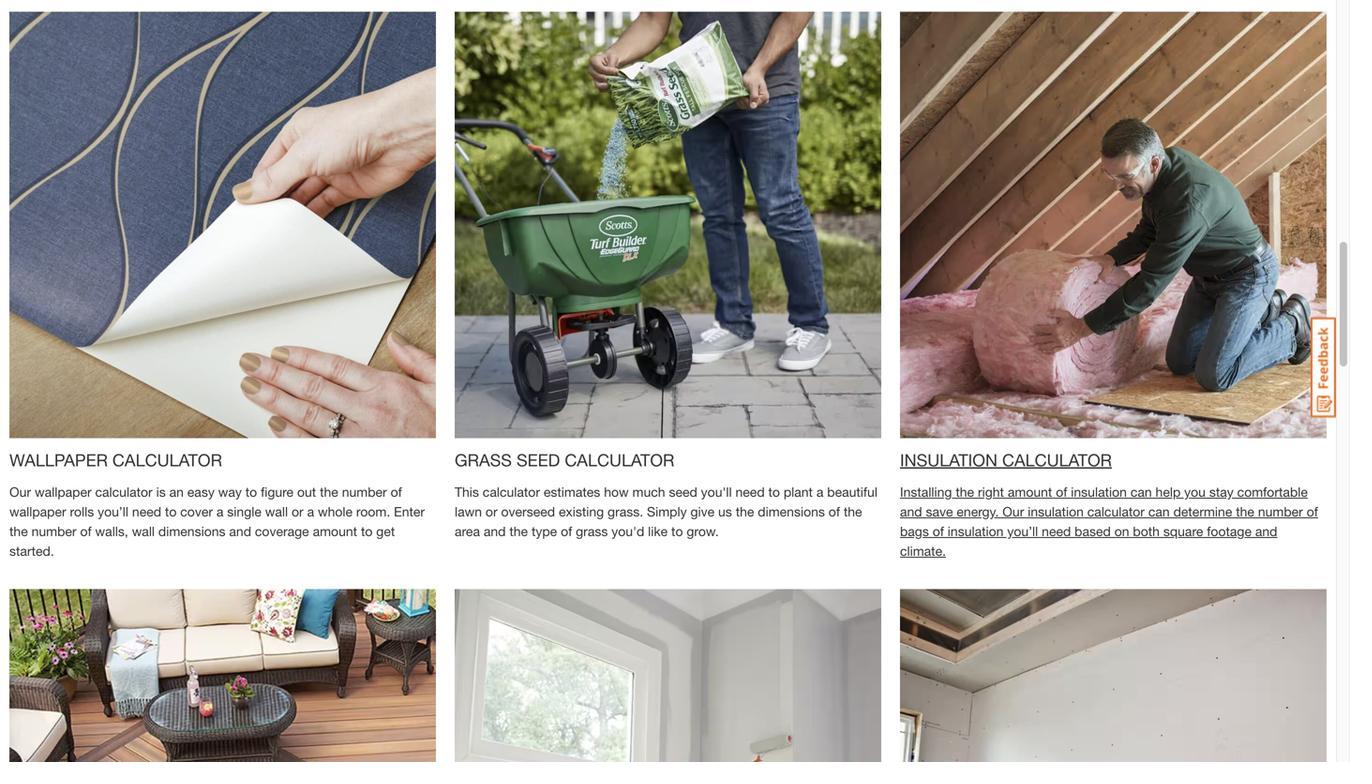 Task type: locate. For each thing, give the bounding box(es) containing it.
number
[[342, 484, 387, 500], [1258, 504, 1303, 519], [32, 524, 77, 539]]

1 vertical spatial amount
[[313, 524, 357, 539]]

1 horizontal spatial you'll
[[1007, 524, 1038, 539]]

calculator down wallpaper calculator
[[95, 484, 153, 500]]

0 horizontal spatial wall
[[132, 524, 155, 539]]

easy
[[187, 484, 215, 500]]

or down out
[[292, 504, 303, 519]]

a down out
[[307, 504, 314, 519]]

to right like
[[671, 524, 683, 539]]

1 vertical spatial dimensions
[[158, 524, 225, 539]]

need inside installing the right amount of insulation can help you stay comfortable and save energy. our insulation calculator can determine the number of bags of insulation you'll need based on both square footage and climate.
[[1042, 524, 1071, 539]]

dimensions down cover
[[158, 524, 225, 539]]

a
[[816, 484, 823, 500], [216, 504, 224, 519], [307, 504, 314, 519]]

2 horizontal spatial number
[[1258, 504, 1303, 519]]

1 horizontal spatial calculator
[[483, 484, 540, 500]]

you'll inside our wallpaper calculator is an easy way to figure out the number of wallpaper rolls you'll need to cover a single wall or a whole room. enter the number of walls, wall dimensions and coverage amount to get started.
[[98, 504, 128, 519]]

grass seed calculator
[[455, 450, 674, 470]]

1 vertical spatial need
[[132, 504, 161, 519]]

or
[[292, 504, 303, 519], [486, 504, 497, 519]]

0 vertical spatial need
[[735, 484, 765, 500]]

our
[[9, 484, 31, 500], [1002, 504, 1024, 519]]

enter
[[394, 504, 425, 519]]

2 or from the left
[[486, 504, 497, 519]]

number up room.
[[342, 484, 387, 500]]

comfortable
[[1237, 484, 1308, 500]]

0 vertical spatial you'll
[[98, 504, 128, 519]]

1 horizontal spatial or
[[486, 504, 497, 519]]

2 horizontal spatial calculator
[[1002, 450, 1112, 470]]

2 vertical spatial insulation
[[948, 524, 1004, 539]]

whole
[[318, 504, 353, 519]]

and down single
[[229, 524, 251, 539]]

can
[[1130, 484, 1152, 500], [1148, 504, 1170, 519]]

insulation calculator
[[900, 450, 1112, 470]]

need inside our wallpaper calculator is an easy way to figure out the number of wallpaper rolls you'll need to cover a single wall or a whole room. enter the number of walls, wall dimensions and coverage amount to get started.
[[132, 504, 161, 519]]

calculator inside our wallpaper calculator is an easy way to figure out the number of wallpaper rolls you'll need to cover a single wall or a whole room. enter the number of walls, wall dimensions and coverage amount to get started.
[[95, 484, 153, 500]]

area
[[455, 524, 480, 539]]

the down overseed
[[509, 524, 528, 539]]

0 horizontal spatial calculator
[[95, 484, 153, 500]]

right
[[978, 484, 1004, 500]]

2 horizontal spatial need
[[1042, 524, 1071, 539]]

1 vertical spatial you'll
[[1007, 524, 1038, 539]]

bags
[[900, 524, 929, 539]]

grass seed calculator image
[[455, 12, 881, 438]]

a down way
[[216, 504, 224, 519]]

get
[[376, 524, 395, 539]]

wall right the walls,
[[132, 524, 155, 539]]

0 horizontal spatial need
[[132, 504, 161, 519]]

energy.
[[957, 504, 999, 519]]

calculator
[[95, 484, 153, 500], [483, 484, 540, 500], [1087, 504, 1145, 519]]

seed
[[517, 450, 560, 470]]

us
[[718, 504, 732, 519]]

stay
[[1209, 484, 1234, 500]]

you'll left based
[[1007, 524, 1038, 539]]

feedback link image
[[1311, 317, 1336, 418]]

1 vertical spatial wallpaper
[[9, 504, 66, 519]]

grass.
[[608, 504, 643, 519]]

and
[[900, 504, 922, 519], [229, 524, 251, 539], [484, 524, 506, 539], [1255, 524, 1277, 539]]

on
[[1114, 524, 1129, 539]]

dimensions down plant
[[758, 504, 825, 519]]

can down help
[[1148, 504, 1170, 519]]

our down right on the bottom of page
[[1002, 504, 1024, 519]]

the right us on the bottom of page
[[736, 504, 754, 519]]

or inside this calculator estimates how much seed you'll need to plant a beautiful lawn or overseed existing grass. simply give us the dimensions of the area and the type of grass you'd like to grow.
[[486, 504, 497, 519]]

or right lawn in the left of the page
[[486, 504, 497, 519]]

an
[[169, 484, 184, 500]]

wall down the figure
[[265, 504, 288, 519]]

1 horizontal spatial need
[[735, 484, 765, 500]]

dimensions
[[758, 504, 825, 519], [158, 524, 225, 539]]

calculator up overseed
[[483, 484, 540, 500]]

insulation
[[1071, 484, 1127, 500], [1028, 504, 1084, 519], [948, 524, 1004, 539]]

wallpaper
[[35, 484, 92, 500], [9, 504, 66, 519]]

number down comfortable
[[1258, 504, 1303, 519]]

2 vertical spatial number
[[32, 524, 77, 539]]

0 horizontal spatial or
[[292, 504, 303, 519]]

the
[[320, 484, 338, 500], [956, 484, 974, 500], [736, 504, 754, 519], [844, 504, 862, 519], [1236, 504, 1254, 519], [9, 524, 28, 539], [509, 524, 528, 539]]

paint calculator image
[[455, 589, 881, 762]]

the up whole
[[320, 484, 338, 500]]

coverage
[[255, 524, 309, 539]]

climate.
[[900, 543, 946, 559]]

and right the area
[[484, 524, 506, 539]]

0 horizontal spatial our
[[9, 484, 31, 500]]

calculator for insulation calculator
[[1002, 450, 1112, 470]]

our down wallpaper
[[9, 484, 31, 500]]

calculator inside installing the right amount of insulation can help you stay comfortable and save energy. our insulation calculator can determine the number of bags of insulation you'll need based on both square footage and climate.
[[1087, 504, 1145, 519]]

1 vertical spatial our
[[1002, 504, 1024, 519]]

1 vertical spatial wall
[[132, 524, 155, 539]]

0 vertical spatial wall
[[265, 504, 288, 519]]

lawn
[[455, 504, 482, 519]]

number inside installing the right amount of insulation can help you stay comfortable and save energy. our insulation calculator can determine the number of bags of insulation you'll need based on both square footage and climate.
[[1258, 504, 1303, 519]]

the up footage
[[1236, 504, 1254, 519]]

single
[[227, 504, 261, 519]]

1 horizontal spatial calculator
[[565, 450, 674, 470]]

amount right right on the bottom of page
[[1008, 484, 1052, 500]]

and inside our wallpaper calculator is an easy way to figure out the number of wallpaper rolls you'll need to cover a single wall or a whole room. enter the number of walls, wall dimensions and coverage amount to get started.
[[229, 524, 251, 539]]

need
[[735, 484, 765, 500], [132, 504, 161, 519], [1042, 524, 1071, 539]]

both
[[1133, 524, 1160, 539]]

1 horizontal spatial amount
[[1008, 484, 1052, 500]]

of
[[391, 484, 402, 500], [1056, 484, 1067, 500], [829, 504, 840, 519], [1307, 504, 1318, 519], [80, 524, 92, 539], [561, 524, 572, 539], [933, 524, 944, 539]]

0 horizontal spatial you'll
[[98, 504, 128, 519]]

1 vertical spatial number
[[1258, 504, 1303, 519]]

wallpaper up started.
[[9, 504, 66, 519]]

1 horizontal spatial our
[[1002, 504, 1024, 519]]

need left based
[[1042, 524, 1071, 539]]

calculator up how
[[565, 450, 674, 470]]

wallpaper up rolls
[[35, 484, 92, 500]]

0 horizontal spatial amount
[[313, 524, 357, 539]]

to
[[245, 484, 257, 500], [768, 484, 780, 500], [165, 504, 177, 519], [361, 524, 373, 539], [671, 524, 683, 539]]

amount down whole
[[313, 524, 357, 539]]

you'll up the walls,
[[98, 504, 128, 519]]

0 vertical spatial amount
[[1008, 484, 1052, 500]]

can left help
[[1130, 484, 1152, 500]]

1 horizontal spatial number
[[342, 484, 387, 500]]

calculator up is
[[112, 450, 222, 470]]

2 vertical spatial need
[[1042, 524, 1071, 539]]

0 horizontal spatial calculator
[[112, 450, 222, 470]]

2 horizontal spatial calculator
[[1087, 504, 1145, 519]]

1 calculator from the left
[[112, 450, 222, 470]]

help
[[1156, 484, 1181, 500]]

0 vertical spatial dimensions
[[758, 504, 825, 519]]

need down is
[[132, 504, 161, 519]]

1 or from the left
[[292, 504, 303, 519]]

1 horizontal spatial a
[[307, 504, 314, 519]]

walls,
[[95, 524, 128, 539]]

determine
[[1173, 504, 1232, 519]]

amount inside our wallpaper calculator is an easy way to figure out the number of wallpaper rolls you'll need to cover a single wall or a whole room. enter the number of walls, wall dimensions and coverage amount to get started.
[[313, 524, 357, 539]]

calculator up right on the bottom of page
[[1002, 450, 1112, 470]]

drywall calculator image
[[900, 589, 1327, 762]]

calculator up on
[[1087, 504, 1145, 519]]

dimensions inside this calculator estimates how much seed you'll need to plant a beautiful lawn or overseed existing grass. simply give us the dimensions of the area and the type of grass you'd like to grow.
[[758, 504, 825, 519]]

calculator inside this calculator estimates how much seed you'll need to plant a beautiful lawn or overseed existing grass. simply give us the dimensions of the area and the type of grass you'd like to grow.
[[483, 484, 540, 500]]

1 vertical spatial can
[[1148, 504, 1170, 519]]

0 horizontal spatial dimensions
[[158, 524, 225, 539]]

and right footage
[[1255, 524, 1277, 539]]

number up started.
[[32, 524, 77, 539]]

and up "bags" on the right of the page
[[900, 504, 922, 519]]

much
[[632, 484, 665, 500]]

way
[[218, 484, 242, 500]]

wall
[[265, 504, 288, 519], [132, 524, 155, 539]]

like
[[648, 524, 668, 539]]

3 calculator from the left
[[1002, 450, 1112, 470]]

2 horizontal spatial a
[[816, 484, 823, 500]]

calculator
[[112, 450, 222, 470], [565, 450, 674, 470], [1002, 450, 1112, 470]]

1 horizontal spatial dimensions
[[758, 504, 825, 519]]

0 vertical spatial our
[[9, 484, 31, 500]]

amount
[[1008, 484, 1052, 500], [313, 524, 357, 539]]

need right you'll
[[735, 484, 765, 500]]

you'll
[[98, 504, 128, 519], [1007, 524, 1038, 539]]

a right plant
[[816, 484, 823, 500]]



Task type: describe. For each thing, give the bounding box(es) containing it.
the down "beautiful"
[[844, 504, 862, 519]]

this
[[455, 484, 479, 500]]

0 vertical spatial number
[[342, 484, 387, 500]]

dimensions inside our wallpaper calculator is an easy way to figure out the number of wallpaper rolls you'll need to cover a single wall or a whole room. enter the number of walls, wall dimensions and coverage amount to get started.
[[158, 524, 225, 539]]

0 horizontal spatial number
[[32, 524, 77, 539]]

0 vertical spatial insulation
[[1071, 484, 1127, 500]]

beautiful
[[827, 484, 877, 500]]

installing
[[900, 484, 952, 500]]

2 calculator from the left
[[565, 450, 674, 470]]

our inside installing the right amount of insulation can help you stay comfortable and save energy. our insulation calculator can determine the number of bags of insulation you'll need based on both square footage and climate.
[[1002, 504, 1024, 519]]

need inside this calculator estimates how much seed you'll need to plant a beautiful lawn or overseed existing grass. simply give us the dimensions of the area and the type of grass you'd like to grow.
[[735, 484, 765, 500]]

type
[[532, 524, 557, 539]]

the up started.
[[9, 524, 28, 539]]

insulation
[[900, 450, 997, 470]]

is
[[156, 484, 166, 500]]

amount inside installing the right amount of insulation can help you stay comfortable and save energy. our insulation calculator can determine the number of bags of insulation you'll need based on both square footage and climate.
[[1008, 484, 1052, 500]]

you'd
[[611, 524, 644, 539]]

give
[[690, 504, 715, 519]]

grass
[[576, 524, 608, 539]]

of right "type"
[[561, 524, 572, 539]]

seed
[[669, 484, 697, 500]]

calculator for wallpaper calculator
[[112, 450, 222, 470]]

footage
[[1207, 524, 1252, 539]]

0 vertical spatial wallpaper
[[35, 484, 92, 500]]

grass
[[455, 450, 512, 470]]

and inside this calculator estimates how much seed you'll need to plant a beautiful lawn or overseed existing grass. simply give us the dimensions of the area and the type of grass you'd like to grow.
[[484, 524, 506, 539]]

how
[[604, 484, 629, 500]]

existing
[[559, 504, 604, 519]]

plant
[[784, 484, 813, 500]]

of up enter
[[391, 484, 402, 500]]

room.
[[356, 504, 390, 519]]

save
[[926, 504, 953, 519]]

installing the right amount of insulation can help you stay comfortable and save energy. our insulation calculator can determine the number of bags of insulation you'll need based on both square footage and climate.
[[900, 484, 1318, 559]]

0 vertical spatial can
[[1130, 484, 1152, 500]]

wallpaper calculator
[[9, 450, 222, 470]]

to down an
[[165, 504, 177, 519]]

1 horizontal spatial wall
[[265, 504, 288, 519]]

cover
[[180, 504, 213, 519]]

our wallpaper calculator is an easy way to figure out the number of wallpaper rolls you'll need to cover a single wall or a whole room. enter the number of walls, wall dimensions and coverage amount to get started.
[[9, 484, 425, 559]]

a inside this calculator estimates how much seed you'll need to plant a beautiful lawn or overseed existing grass. simply give us the dimensions of the area and the type of grass you'd like to grow.
[[816, 484, 823, 500]]

of down comfortable
[[1307, 504, 1318, 519]]

out
[[297, 484, 316, 500]]

this calculator estimates how much seed you'll need to plant a beautiful lawn or overseed existing grass. simply give us the dimensions of the area and the type of grass you'd like to grow.
[[455, 484, 877, 539]]

wallpaper
[[9, 450, 108, 470]]

wallpaper calculator image
[[9, 12, 436, 438]]

grow.
[[687, 524, 719, 539]]

to left plant
[[768, 484, 780, 500]]

you'll
[[701, 484, 732, 500]]

0 horizontal spatial a
[[216, 504, 224, 519]]

insulation calculator image
[[900, 12, 1327, 438]]

simply
[[647, 504, 687, 519]]

of down rolls
[[80, 524, 92, 539]]

our inside our wallpaper calculator is an easy way to figure out the number of wallpaper rolls you'll need to cover a single wall or a whole room. enter the number of walls, wall dimensions and coverage amount to get started.
[[9, 484, 31, 500]]

you'll inside installing the right amount of insulation can help you stay comfortable and save energy. our insulation calculator can determine the number of bags of insulation you'll need based on both square footage and climate.
[[1007, 524, 1038, 539]]

estimates
[[544, 484, 600, 500]]

overseed
[[501, 504, 555, 519]]

rolls
[[70, 504, 94, 519]]

1 vertical spatial insulation
[[1028, 504, 1084, 519]]

you
[[1184, 484, 1206, 500]]

of down insulation calculator
[[1056, 484, 1067, 500]]

the up energy.
[[956, 484, 974, 500]]

square
[[1163, 524, 1203, 539]]

based
[[1075, 524, 1111, 539]]

to left get
[[361, 524, 373, 539]]

to up single
[[245, 484, 257, 500]]

of down "beautiful"
[[829, 504, 840, 519]]

or inside our wallpaper calculator is an easy way to figure out the number of wallpaper rolls you'll need to cover a single wall or a whole room. enter the number of walls, wall dimensions and coverage amount to get started.
[[292, 504, 303, 519]]

figure
[[261, 484, 294, 500]]

started.
[[9, 543, 54, 559]]

of down 'save'
[[933, 524, 944, 539]]

decking calculator image
[[9, 589, 436, 762]]



Task type: vqa. For each thing, say whether or not it's contained in the screenshot.
List Name text box
no



